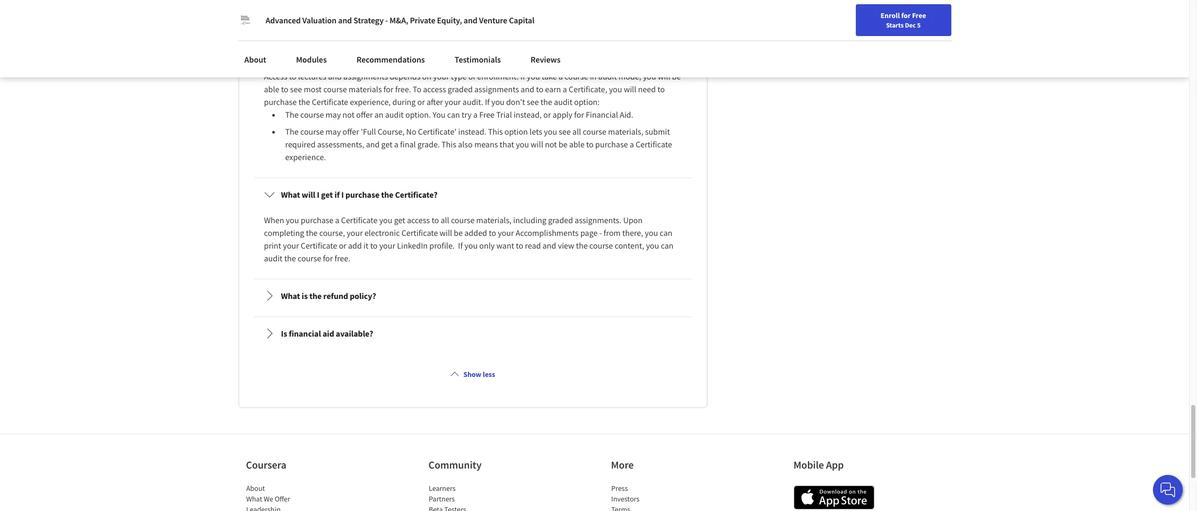 Task type: describe. For each thing, give the bounding box(es) containing it.
a right earn
[[563, 84, 567, 95]]

view
[[558, 241, 575, 251]]

recommendations
[[357, 54, 425, 65]]

course up added
[[451, 215, 475, 226]]

list item for more
[[611, 505, 702, 512]]

0 vertical spatial if
[[521, 71, 525, 82]]

reviews
[[531, 54, 561, 65]]

be inside access to lectures and assignments depends on your type of enrollment. if you take a course in audit mode, you will be able to see most course materials for free. to access graded assignments and to earn a certificate, you will need to purchase the certificate experience, during or after your audit. if you don't see the audit option:
[[672, 71, 681, 82]]

assignments?
[[438, 46, 488, 56]]

apply
[[553, 110, 573, 120]]

1 horizontal spatial assignments
[[475, 84, 519, 95]]

find your new career
[[895, 12, 962, 22]]

depends
[[390, 71, 421, 82]]

list for community
[[429, 484, 519, 512]]

free. inside the when you purchase a certificate you get access to all course materials, including graded assignments. upon completing the course, your electronic certificate will be added to your accomplishments page - from there, you can print your certificate or add it to your linkedin profile.  if you only want to read and view the course content, you can audit the course for free.
[[335, 253, 351, 264]]

erasmus university rotterdam image
[[238, 13, 253, 28]]

in
[[590, 71, 597, 82]]

about link for modules
[[238, 48, 273, 71]]

you right lets
[[544, 127, 557, 137]]

the course may offer 'full course, no certificate' instead. this option lets you see all course materials, submit required assessments, and get a final grade. this also means that you will not be able to purchase a certificate experience.
[[285, 127, 674, 163]]

course right most at top
[[324, 84, 347, 95]]

is
[[302, 291, 308, 302]]

need
[[638, 84, 656, 95]]

when you purchase a certificate you get access to all course materials, including graded assignments. upon completing the course, your electronic certificate will be added to your accomplishments page - from there, you can print your certificate or add it to your linkedin profile.  if you only want to read and view the course content, you can audit the course for free.
[[264, 215, 676, 264]]

press
[[611, 484, 628, 494]]

audit.
[[463, 97, 484, 107]]

option:
[[574, 97, 600, 107]]

you up completing
[[286, 215, 299, 226]]

submit
[[645, 127, 670, 137]]

you down added
[[465, 241, 478, 251]]

course down from
[[590, 241, 613, 251]]

if inside the when you purchase a certificate you get access to all course materials, including graded assignments. upon completing the course, your electronic certificate will be added to your accomplishments page - from there, you can print your certificate or add it to your linkedin profile.  if you only want to read and view the course content, you can audit the course for free.
[[458, 241, 463, 251]]

enroll
[[881, 11, 900, 20]]

option
[[505, 127, 528, 137]]

all inside the course may offer 'full course, no certificate' instead. this option lets you see all course materials, submit required assessments, and get a final grade. this also means that you will not be able to purchase a certificate experience.
[[573, 127, 581, 137]]

offer
[[275, 495, 290, 505]]

the for the course may offer 'full course, no certificate' instead. this option lets you see all course materials, submit required assessments, and get a final grade. this also means that you will not be able to purchase a certificate experience.
[[285, 127, 299, 137]]

advanced
[[266, 15, 301, 25]]

what inside about what we offer
[[246, 495, 262, 505]]

show
[[464, 370, 482, 380]]

you right yes
[[277, 8, 290, 19]]

what we offer link
[[246, 495, 290, 505]]

testimonials link
[[449, 48, 508, 71]]

only
[[480, 241, 495, 251]]

can!
[[292, 8, 307, 19]]

enroll for free starts dec 5
[[881, 11, 927, 29]]

press investors
[[611, 484, 640, 505]]

the left course,
[[306, 228, 318, 239]]

you up electronic
[[379, 215, 393, 226]]

refund
[[324, 291, 348, 302]]

- inside the when you purchase a certificate you get access to all course materials, including graded assignments. upon completing the course, your electronic certificate will be added to your accomplishments page - from there, you can print your certificate or add it to your linkedin profile.  if you only want to read and view the course content, you can audit the course for free.
[[600, 228, 602, 239]]

most
[[304, 84, 322, 95]]

see inside the course may offer 'full course, no certificate' instead. this option lets you see all course materials, submit required assessments, and get a final grade. this also means that you will not be able to purchase a certificate experience.
[[559, 127, 571, 137]]

added
[[465, 228, 487, 239]]

press link
[[611, 484, 628, 494]]

upon
[[624, 215, 643, 226]]

0 vertical spatial this
[[488, 127, 503, 137]]

and up 'don't'
[[521, 84, 535, 95]]

profile.
[[430, 241, 455, 251]]

you up the 'trial'
[[492, 97, 505, 107]]

from
[[604, 228, 621, 239]]

you up need
[[643, 71, 656, 82]]

free inside list
[[480, 110, 495, 120]]

yes you can!
[[264, 8, 307, 19]]

for inside enroll for free starts dec 5
[[902, 11, 911, 20]]

means
[[475, 139, 498, 150]]

certificate?
[[395, 190, 438, 200]]

earn
[[545, 84, 561, 95]]

get inside 'dropdown button'
[[321, 190, 333, 200]]

get inside the when you purchase a certificate you get access to all course materials, including graded assignments. upon completing the course, your electronic certificate will be added to your accomplishments page - from there, you can print your certificate or add it to your linkedin profile.  if you only want to read and view the course content, you can audit the course for free.
[[394, 215, 405, 226]]

all inside the when you purchase a certificate you get access to all course materials, including graded assignments. upon completing the course, your electronic certificate will be added to your accomplishments page - from there, you can print your certificate or add it to your linkedin profile.  if you only want to read and view the course content, you can audit the course for free.
[[441, 215, 450, 226]]

mobile
[[794, 459, 824, 472]]

experience,
[[350, 97, 391, 107]]

and right equity, at the top left of page
[[464, 15, 478, 25]]

list item for coursera
[[246, 505, 336, 512]]

trial
[[497, 110, 512, 120]]

certificate down what will i get if i purchase the certificate?
[[341, 215, 378, 226]]

and inside the when you purchase a certificate you get access to all course materials, including graded assignments. upon completing the course, your electronic certificate will be added to your accomplishments page - from there, you can print your certificate or add it to your linkedin profile.  if you only want to read and view the course content, you can audit the course for free.
[[543, 241, 557, 251]]

audit inside the when you purchase a certificate you get access to all course materials, including graded assignments. upon completing the course, your electronic certificate will be added to your accomplishments page - from there, you can print your certificate or add it to your linkedin profile.  if you only want to read and view the course content, you can audit the course for free.
[[264, 253, 283, 264]]

you left the take
[[527, 71, 540, 82]]

certificate'
[[418, 127, 457, 137]]

including
[[514, 215, 547, 226]]

that
[[500, 139, 514, 150]]

for inside access to lectures and assignments depends on your type of enrollment. if you take a course in audit mode, you will be able to see most course materials for free. to access graded assignments and to earn a certificate, you will need to purchase the certificate experience, during or after your audit. if you don't see the audit option:
[[384, 84, 394, 95]]

to inside the course may offer 'full course, no certificate' instead. this option lets you see all course materials, submit required assessments, and get a final grade. this also means that you will not be able to purchase a certificate experience.
[[587, 139, 594, 150]]

type
[[451, 71, 467, 82]]

assignments.
[[575, 215, 622, 226]]

certificate down course,
[[301, 241, 337, 251]]

free. inside access to lectures and assignments depends on your type of enrollment. if you take a course in audit mode, you will be able to see most course materials for free. to access graded assignments and to earn a certificate, you will need to purchase the certificate experience, during or after your audit. if you don't see the audit option:
[[395, 84, 411, 95]]

is financial aid available? button
[[256, 319, 691, 349]]

app
[[827, 459, 844, 472]]

content,
[[615, 241, 645, 251]]

course up required
[[300, 127, 324, 137]]

about what we offer
[[246, 484, 290, 505]]

certificate,
[[569, 84, 608, 95]]

audit up apply
[[554, 97, 573, 107]]

purchase inside the course may offer 'full course, no certificate' instead. this option lets you see all course materials, submit required assessments, and get a final grade. this also means that you will not be able to purchase a certificate experience.
[[596, 139, 628, 150]]

download on the app store image
[[794, 487, 875, 510]]

to up the only
[[489, 228, 496, 239]]

coursera
[[246, 459, 287, 472]]

0 vertical spatial see
[[290, 84, 302, 95]]

policy?
[[350, 291, 376, 302]]

you down option
[[516, 139, 529, 150]]

strategy
[[354, 15, 384, 25]]

read
[[525, 241, 541, 251]]

0 vertical spatial not
[[343, 110, 355, 120]]

5
[[918, 21, 921, 29]]

it
[[364, 241, 369, 251]]

i for have
[[319, 46, 321, 56]]

show less button
[[447, 365, 500, 385]]

you right there,
[[645, 228, 658, 239]]

0 vertical spatial can
[[447, 110, 460, 120]]

lectures inside access to lectures and assignments depends on your type of enrollment. if you take a course in audit mode, you will be able to see most course materials for free. to access graded assignments and to earn a certificate, you will need to purchase the certificate experience, during or after your audit. if you don't see the audit option:
[[298, 71, 327, 82]]

what will i get if i purchase the certificate?
[[281, 190, 438, 200]]

certificate inside the course may offer 'full course, no certificate' instead. this option lets you see all course materials, submit required assessments, and get a final grade. this also means that you will not be able to purchase a certificate experience.
[[636, 139, 672, 150]]

a left final
[[394, 139, 399, 150]]

completing
[[264, 228, 304, 239]]

dec
[[905, 21, 916, 29]]

no
[[406, 127, 417, 137]]

take
[[542, 71, 557, 82]]

print
[[264, 241, 281, 251]]

is
[[281, 329, 287, 339]]

for down option: in the top of the page
[[574, 110, 584, 120]]

don't
[[506, 97, 525, 107]]

0 horizontal spatial assignments
[[344, 71, 388, 82]]

when will i have access to the lectures and assignments? button
[[256, 36, 691, 66]]

1 horizontal spatial if
[[485, 97, 490, 107]]

experience.
[[285, 152, 326, 163]]

purchase inside 'dropdown button'
[[346, 190, 380, 200]]

to right it
[[370, 241, 378, 251]]

will inside the course may offer 'full course, no certificate' instead. this option lets you see all course materials, submit required assessments, and get a final grade. this also means that you will not be able to purchase a certificate experience.
[[531, 139, 544, 150]]

to
[[413, 84, 422, 95]]

certificate up linkedin
[[402, 228, 438, 239]]

you
[[433, 110, 446, 120]]

after
[[427, 97, 443, 107]]

list containing yes you can!
[[252, 0, 694, 375]]

you down 'mode,'
[[609, 84, 622, 95]]

financial
[[586, 110, 618, 120]]

purchase inside access to lectures and assignments depends on your type of enrollment. if you take a course in audit mode, you will be able to see most course materials for free. to access graded assignments and to earn a certificate, you will need to purchase the certificate experience, during or after your audit. if you don't see the audit option:
[[264, 97, 297, 107]]

equity,
[[437, 15, 462, 25]]

will inside 'dropdown button'
[[302, 190, 315, 200]]

materials, inside the course may offer 'full course, no certificate' instead. this option lets you see all course materials, submit required assessments, and get a final grade. this also means that you will not be able to purchase a certificate experience.
[[608, 127, 644, 137]]

the down earn
[[541, 97, 553, 107]]

what for what will i get if i purchase the certificate?
[[281, 190, 300, 200]]

valuation
[[302, 15, 337, 25]]

will down 'mode,'
[[624, 84, 637, 95]]

will right 'mode,'
[[658, 71, 671, 82]]



Task type: vqa. For each thing, say whether or not it's contained in the screenshot.


Task type: locate. For each thing, give the bounding box(es) containing it.
access right have
[[342, 46, 366, 56]]

0 vertical spatial be
[[672, 71, 681, 82]]

about for about what we offer
[[246, 484, 265, 494]]

have
[[323, 46, 341, 56]]

the left certificate?
[[381, 190, 394, 200]]

0 vertical spatial access
[[342, 46, 366, 56]]

2 vertical spatial or
[[339, 241, 347, 251]]

if right audit.
[[485, 97, 490, 107]]

list containing learners
[[429, 484, 519, 512]]

be
[[672, 71, 681, 82], [559, 139, 568, 150], [454, 228, 463, 239]]

1 vertical spatial all
[[441, 215, 450, 226]]

1 vertical spatial see
[[527, 97, 539, 107]]

0 vertical spatial -
[[385, 15, 388, 25]]

1 vertical spatial graded
[[548, 215, 573, 226]]

page
[[581, 228, 598, 239]]

0 horizontal spatial able
[[264, 84, 279, 95]]

less
[[483, 370, 495, 380]]

1 horizontal spatial free
[[913, 11, 927, 20]]

1 vertical spatial free
[[480, 110, 495, 120]]

certificate down most at top
[[312, 97, 348, 107]]

a right try
[[474, 110, 478, 120]]

may for not
[[326, 110, 341, 120]]

graded inside access to lectures and assignments depends on your type of enrollment. if you take a course in audit mode, you will be able to see most course materials for free. to access graded assignments and to earn a certificate, you will need to purchase the certificate experience, during or after your audit. if you don't see the audit option:
[[448, 84, 473, 95]]

1 horizontal spatial able
[[569, 139, 585, 150]]

there,
[[623, 228, 644, 239]]

to right need
[[658, 84, 665, 95]]

graded inside the when you purchase a certificate you get access to all course materials, including graded assignments. upon completing the course, your electronic certificate will be added to your accomplishments page - from there, you can print your certificate or add it to your linkedin profile.  if you only want to read and view the course content, you can audit the course for free.
[[548, 215, 573, 226]]

2 list item from the left
[[429, 505, 519, 512]]

will inside the when you purchase a certificate you get access to all course materials, including graded assignments. upon completing the course, your electronic certificate will be added to your accomplishments page - from there, you can print your certificate or add it to your linkedin profile.  if you only want to read and view the course content, you can audit the course for free.
[[440, 228, 452, 239]]

course down the financial
[[583, 127, 607, 137]]

2 horizontal spatial get
[[394, 215, 405, 226]]

may inside the course may offer 'full course, no certificate' instead. this option lets you see all course materials, submit required assessments, and get a final grade. this also means that you will not be able to purchase a certificate experience.
[[326, 127, 341, 137]]

for
[[902, 11, 911, 20], [384, 84, 394, 95], [574, 110, 584, 120], [323, 253, 333, 264]]

the course may not offer an audit option. you can try a free trial instead, or apply for financial aid.
[[285, 110, 634, 120]]

0 horizontal spatial all
[[441, 215, 450, 226]]

career
[[941, 12, 962, 22]]

1 vertical spatial lectures
[[298, 71, 327, 82]]

find your new career link
[[890, 11, 967, 24]]

audit down print
[[264, 253, 283, 264]]

course down most at top
[[300, 110, 324, 120]]

list
[[252, 0, 694, 375], [246, 484, 336, 512], [429, 484, 519, 512], [611, 484, 702, 512]]

free left the 'trial'
[[480, 110, 495, 120]]

what left we
[[246, 495, 262, 505]]

assignments up materials
[[344, 71, 388, 82]]

when inside dropdown button
[[281, 46, 302, 56]]

0 horizontal spatial if
[[458, 241, 463, 251]]

get inside the course may offer 'full course, no certificate' instead. this option lets you see all course materials, submit required assessments, and get a final grade. this also means that you will not be able to purchase a certificate experience.
[[381, 139, 393, 150]]

all down option: in the top of the page
[[573, 127, 581, 137]]

electronic
[[365, 228, 400, 239]]

1 horizontal spatial lectures
[[391, 46, 421, 56]]

about up the access in the left of the page
[[244, 54, 266, 65]]

see up "instead,"
[[527, 97, 539, 107]]

0 horizontal spatial list item
[[246, 505, 336, 512]]

2 vertical spatial access
[[407, 215, 430, 226]]

assessments,
[[317, 139, 364, 150]]

what will i get if i purchase the certificate? button
[[256, 180, 691, 210]]

all
[[573, 127, 581, 137], [441, 215, 450, 226]]

more
[[611, 459, 634, 472]]

and inside the course may offer 'full course, no certificate' instead. this option lets you see all course materials, submit required assessments, and get a final grade. this also means that you will not be able to purchase a certificate experience.
[[366, 139, 380, 150]]

0 vertical spatial get
[[381, 139, 393, 150]]

you
[[277, 8, 290, 19], [527, 71, 540, 82], [643, 71, 656, 82], [609, 84, 622, 95], [492, 97, 505, 107], [544, 127, 557, 137], [516, 139, 529, 150], [286, 215, 299, 226], [379, 215, 393, 226], [645, 228, 658, 239], [465, 241, 478, 251], [646, 241, 660, 251]]

capital
[[509, 15, 535, 25]]

graded up accomplishments
[[548, 215, 573, 226]]

1 vertical spatial get
[[321, 190, 333, 200]]

0 vertical spatial about link
[[238, 48, 273, 71]]

course
[[565, 71, 589, 82], [324, 84, 347, 95], [300, 110, 324, 120], [300, 127, 324, 137], [583, 127, 607, 137], [451, 215, 475, 226], [590, 241, 613, 251], [298, 253, 321, 264]]

0 horizontal spatial get
[[321, 190, 333, 200]]

i for get
[[317, 190, 320, 200]]

0 horizontal spatial free
[[480, 110, 495, 120]]

be inside the course may offer 'full course, no certificate' instead. this option lets you see all course materials, submit required assessments, and get a final grade. this also means that you will not be able to purchase a certificate experience.
[[559, 139, 568, 150]]

0 horizontal spatial free.
[[335, 253, 351, 264]]

i left have
[[319, 46, 321, 56]]

when for when you purchase a certificate you get access to all course materials, including graded assignments. upon completing the course, your electronic certificate will be added to your accomplishments page - from there, you can print your certificate or add it to your linkedin profile.  if you only want to read and view the course content, you can audit the course for free.
[[264, 215, 284, 226]]

the inside dropdown button
[[310, 291, 322, 302]]

1 vertical spatial when
[[264, 215, 284, 226]]

2 the from the top
[[285, 127, 299, 137]]

the inside dropdown button
[[377, 46, 389, 56]]

can left try
[[447, 110, 460, 120]]

able inside the course may offer 'full course, no certificate' instead. this option lets you see all course materials, submit required assessments, and get a final grade. this also means that you will not be able to purchase a certificate experience.
[[569, 139, 585, 150]]

for up during
[[384, 84, 394, 95]]

when inside the when you purchase a certificate you get access to all course materials, including graded assignments. upon completing the course, your electronic certificate will be added to your accomplishments page - from there, you can print your certificate or add it to your linkedin profile.  if you only want to read and view the course content, you can audit the course for free.
[[264, 215, 284, 226]]

0 horizontal spatial this
[[442, 139, 457, 150]]

offer up assessments,
[[343, 127, 359, 137]]

1 vertical spatial materials,
[[477, 215, 512, 226]]

0 vertical spatial may
[[326, 110, 341, 120]]

1 vertical spatial may
[[326, 127, 341, 137]]

1 vertical spatial what
[[281, 291, 300, 302]]

you right content,
[[646, 241, 660, 251]]

access
[[342, 46, 366, 56], [423, 84, 446, 95], [407, 215, 430, 226]]

what inside 'dropdown button'
[[281, 190, 300, 200]]

add
[[348, 241, 362, 251]]

list item
[[246, 505, 336, 512], [429, 505, 519, 512], [611, 505, 702, 512]]

modules
[[296, 54, 327, 65]]

investors
[[611, 495, 640, 505]]

about for about
[[244, 54, 266, 65]]

audit right an
[[385, 110, 404, 120]]

about inside about what we offer
[[246, 484, 265, 494]]

0 horizontal spatial see
[[290, 84, 302, 95]]

about link up the access in the left of the page
[[238, 48, 273, 71]]

aid
[[323, 329, 334, 339]]

2 vertical spatial be
[[454, 228, 463, 239]]

1 horizontal spatial list item
[[429, 505, 519, 512]]

access inside dropdown button
[[342, 46, 366, 56]]

want
[[497, 241, 514, 251]]

can right there,
[[660, 228, 673, 239]]

access inside access to lectures and assignments depends on your type of enrollment. if you take a course in audit mode, you will be able to see most course materials for free. to access graded assignments and to earn a certificate, you will need to purchase the certificate experience, during or after your audit. if you don't see the audit option:
[[423, 84, 446, 95]]

be down apply
[[559, 139, 568, 150]]

1 vertical spatial offer
[[343, 127, 359, 137]]

0 horizontal spatial not
[[343, 110, 355, 120]]

to right the access in the left of the page
[[289, 71, 297, 82]]

what up completing
[[281, 190, 300, 200]]

2 horizontal spatial if
[[521, 71, 525, 82]]

this up means
[[488, 127, 503, 137]]

assignments
[[344, 71, 388, 82], [475, 84, 519, 95]]

for down course,
[[323, 253, 333, 264]]

or left add
[[339, 241, 347, 251]]

mode,
[[619, 71, 642, 82]]

new
[[926, 12, 940, 22]]

1 horizontal spatial all
[[573, 127, 581, 137]]

a right the take
[[559, 71, 563, 82]]

1 vertical spatial be
[[559, 139, 568, 150]]

we
[[264, 495, 273, 505]]

be inside the when you purchase a certificate you get access to all course materials, including graded assignments. upon completing the course, your electronic certificate will be added to your accomplishments page - from there, you can print your certificate or add it to your linkedin profile.  if you only want to read and view the course content, you can audit the course for free.
[[454, 228, 463, 239]]

access
[[264, 71, 287, 82]]

to left "read" on the top of page
[[516, 241, 524, 251]]

course,
[[378, 127, 405, 137]]

all up the profile.
[[441, 215, 450, 226]]

what is the refund policy?
[[281, 291, 376, 302]]

materials, inside the when you purchase a certificate you get access to all course materials, including graded assignments. upon completing the course, your electronic certificate will be added to your accomplishments page - from there, you can print your certificate or add it to your linkedin profile.  if you only want to read and view the course content, you can audit the course for free.
[[477, 215, 512, 226]]

free inside enroll for free starts dec 5
[[913, 11, 927, 20]]

- left the m&a,
[[385, 15, 388, 25]]

free. down add
[[335, 253, 351, 264]]

1 horizontal spatial or
[[418, 97, 425, 107]]

-
[[385, 15, 388, 25], [600, 228, 602, 239]]

1 vertical spatial if
[[485, 97, 490, 107]]

what for what is the refund policy?
[[281, 291, 300, 302]]

find
[[895, 12, 909, 22]]

not down apply
[[545, 139, 557, 150]]

2 vertical spatial see
[[559, 127, 571, 137]]

2 vertical spatial what
[[246, 495, 262, 505]]

1 vertical spatial able
[[569, 139, 585, 150]]

about
[[244, 54, 266, 65], [246, 484, 265, 494]]

1 horizontal spatial not
[[545, 139, 557, 150]]

free.
[[395, 84, 411, 95], [335, 253, 351, 264]]

lectures up most at top
[[298, 71, 327, 82]]

or inside the when you purchase a certificate you get access to all course materials, including graded assignments. upon completing the course, your electronic certificate will be added to your accomplishments page - from there, you can print your certificate or add it to your linkedin profile.  if you only want to read and view the course content, you can audit the course for free.
[[339, 241, 347, 251]]

3 list item from the left
[[611, 505, 702, 512]]

1 horizontal spatial this
[[488, 127, 503, 137]]

'full
[[361, 127, 376, 137]]

0 vertical spatial assignments
[[344, 71, 388, 82]]

1 horizontal spatial be
[[559, 139, 568, 150]]

- left from
[[600, 228, 602, 239]]

about up what we offer link
[[246, 484, 265, 494]]

0 horizontal spatial -
[[385, 15, 388, 25]]

reviews link
[[525, 48, 567, 71]]

what is the refund policy? button
[[256, 282, 691, 311]]

purchase up course,
[[301, 215, 334, 226]]

0 vertical spatial about
[[244, 54, 266, 65]]

chat with us image
[[1160, 482, 1177, 499]]

1 horizontal spatial get
[[381, 139, 393, 150]]

purchase down the access in the left of the page
[[264, 97, 297, 107]]

mobile app
[[794, 459, 844, 472]]

materials
[[349, 84, 382, 95]]

for inside the when you purchase a certificate you get access to all course materials, including graded assignments. upon completing the course, your electronic certificate will be added to your accomplishments page - from there, you can print your certificate or add it to your linkedin profile.  if you only want to read and view the course content, you can audit the course for free.
[[323, 253, 333, 264]]

the inside the course may offer 'full course, no certificate' instead. this option lets you see all course materials, submit required assessments, and get a final grade. this also means that you will not be able to purchase a certificate experience.
[[285, 127, 299, 137]]

2 horizontal spatial see
[[559, 127, 571, 137]]

list for coursera
[[246, 484, 336, 512]]

what
[[281, 190, 300, 200], [281, 291, 300, 302], [246, 495, 262, 505]]

audit right in
[[599, 71, 617, 82]]

i left if
[[317, 190, 320, 200]]

i inside when will i have access to the lectures and assignments? dropdown button
[[319, 46, 321, 56]]

1 the from the top
[[285, 110, 299, 120]]

modules link
[[290, 48, 333, 71]]

lets
[[530, 127, 543, 137]]

for up dec
[[902, 11, 911, 20]]

about link
[[238, 48, 273, 71], [246, 484, 265, 494]]

the for the course may not offer an audit option. you can try a free trial instead, or apply for financial aid.
[[285, 110, 299, 120]]

0 horizontal spatial be
[[454, 228, 463, 239]]

list item down investors link
[[611, 505, 702, 512]]

1 vertical spatial or
[[544, 110, 551, 120]]

course,
[[319, 228, 345, 239]]

when up completing
[[264, 215, 284, 226]]

0 vertical spatial the
[[285, 110, 299, 120]]

available?
[[336, 329, 373, 339]]

2 horizontal spatial be
[[672, 71, 681, 82]]

purchase down the financial
[[596, 139, 628, 150]]

access up after
[[423, 84, 446, 95]]

purchase inside the when you purchase a certificate you get access to all course materials, including graded assignments. upon completing the course, your electronic certificate will be added to your accomplishments page - from there, you can print your certificate or add it to your linkedin profile.  if you only want to read and view the course content, you can audit the course for free.
[[301, 215, 334, 226]]

0 vertical spatial free
[[913, 11, 927, 20]]

graded down type
[[448, 84, 473, 95]]

2 vertical spatial get
[[394, 215, 405, 226]]

accomplishments
[[516, 228, 579, 239]]

0 vertical spatial all
[[573, 127, 581, 137]]

0 vertical spatial able
[[264, 84, 279, 95]]

may for offer
[[326, 127, 341, 137]]

1 vertical spatial the
[[285, 127, 299, 137]]

able down the access in the left of the page
[[264, 84, 279, 95]]

yes
[[264, 8, 276, 19]]

this
[[488, 127, 503, 137], [442, 139, 457, 150]]

and inside dropdown button
[[422, 46, 437, 56]]

1 vertical spatial free.
[[335, 253, 351, 264]]

0 horizontal spatial materials,
[[477, 215, 512, 226]]

1 vertical spatial -
[[600, 228, 602, 239]]

0 vertical spatial free.
[[395, 84, 411, 95]]

the down most at top
[[299, 97, 310, 107]]

access to lectures and assignments depends on your type of enrollment. if you take a course in audit mode, you will be able to see most course materials for free. to access graded assignments and to earn a certificate, you will need to purchase the certificate experience, during or after your audit. if you don't see the audit option:
[[264, 71, 683, 107]]

will up the profile.
[[440, 228, 452, 239]]

1 vertical spatial about
[[246, 484, 265, 494]]

0 horizontal spatial or
[[339, 241, 347, 251]]

the inside 'dropdown button'
[[381, 190, 394, 200]]

an
[[375, 110, 384, 120]]

lectures inside dropdown button
[[391, 46, 421, 56]]

to inside dropdown button
[[368, 46, 375, 56]]

learners partners
[[429, 484, 456, 505]]

the down completing
[[284, 253, 296, 264]]

1 list item from the left
[[246, 505, 336, 512]]

not inside the course may offer 'full course, no certificate' instead. this option lets you see all course materials, submit required assessments, and get a final grade. this also means that you will not be able to purchase a certificate experience.
[[545, 139, 557, 150]]

to up the profile.
[[432, 215, 439, 226]]

list item down partners
[[429, 505, 519, 512]]

and down accomplishments
[[543, 241, 557, 251]]

to left earn
[[536, 84, 544, 95]]

1 vertical spatial about link
[[246, 484, 265, 494]]

and
[[338, 15, 352, 25], [464, 15, 478, 25], [422, 46, 437, 56], [328, 71, 342, 82], [521, 84, 535, 95], [366, 139, 380, 150], [543, 241, 557, 251]]

what inside dropdown button
[[281, 291, 300, 302]]

0 vertical spatial when
[[281, 46, 302, 56]]

1 vertical spatial can
[[660, 228, 673, 239]]

2 may from the top
[[326, 127, 341, 137]]

offer down experience,
[[356, 110, 373, 120]]

and left 'strategy'
[[338, 15, 352, 25]]

list containing press
[[611, 484, 702, 512]]

also
[[458, 139, 473, 150]]

1 horizontal spatial see
[[527, 97, 539, 107]]

2 vertical spatial if
[[458, 241, 463, 251]]

to down the access in the left of the page
[[281, 84, 289, 95]]

course down course,
[[298, 253, 321, 264]]

0 vertical spatial what
[[281, 190, 300, 200]]

0 horizontal spatial lectures
[[298, 71, 327, 82]]

1 horizontal spatial materials,
[[608, 127, 644, 137]]

investors link
[[611, 495, 640, 505]]

when up the access in the left of the page
[[281, 46, 302, 56]]

learners
[[429, 484, 456, 494]]

starts
[[887, 21, 904, 29]]

assignments down enrollment.
[[475, 84, 519, 95]]

0 vertical spatial offer
[[356, 110, 373, 120]]

1 may from the top
[[326, 110, 341, 120]]

or
[[418, 97, 425, 107], [544, 110, 551, 120], [339, 241, 347, 251]]

the down 'strategy'
[[377, 46, 389, 56]]

None search field
[[151, 7, 406, 28]]

to down the financial
[[587, 139, 594, 150]]

or up option.
[[418, 97, 425, 107]]

free up 5 at the top of the page
[[913, 11, 927, 20]]

venture
[[479, 15, 508, 25]]

when
[[281, 46, 302, 56], [264, 215, 284, 226]]

grade.
[[418, 139, 440, 150]]

required
[[285, 139, 316, 150]]

a inside the when you purchase a certificate you get access to all course materials, including graded assignments. upon completing the course, your electronic certificate will be added to your accomplishments page - from there, you can print your certificate or add it to your linkedin profile.  if you only want to read and view the course content, you can audit the course for free.
[[335, 215, 340, 226]]

list for more
[[611, 484, 702, 512]]

if
[[335, 190, 340, 200]]

1 vertical spatial not
[[545, 139, 557, 150]]

able down apply
[[569, 139, 585, 150]]

0 vertical spatial lectures
[[391, 46, 421, 56]]

or inside access to lectures and assignments depends on your type of enrollment. if you take a course in audit mode, you will be able to see most course materials for free. to access graded assignments and to earn a certificate, you will need to purchase the certificate experience, during or after your audit. if you don't see the audit option:
[[418, 97, 425, 107]]

if right the profile.
[[458, 241, 463, 251]]

and down the 'full on the top left
[[366, 139, 380, 150]]

testimonials
[[455, 54, 501, 65]]

1 vertical spatial assignments
[[475, 84, 519, 95]]

course left in
[[565, 71, 589, 82]]

the
[[285, 110, 299, 120], [285, 127, 299, 137]]

the down page
[[576, 241, 588, 251]]

1 vertical spatial this
[[442, 139, 457, 150]]

learners link
[[429, 484, 456, 494]]

able inside access to lectures and assignments depends on your type of enrollment. if you take a course in audit mode, you will be able to see most course materials for free. to access graded assignments and to earn a certificate, you will need to purchase the certificate experience, during or after your audit. if you don't see the audit option:
[[264, 84, 279, 95]]

a up course,
[[335, 215, 340, 226]]

i
[[319, 46, 321, 56], [317, 190, 320, 200], [341, 190, 344, 200]]

0 horizontal spatial graded
[[448, 84, 473, 95]]

1 horizontal spatial free.
[[395, 84, 411, 95]]

offer inside the course may offer 'full course, no certificate' instead. this option lets you see all course materials, submit required assessments, and get a final grade. this also means that you will not be able to purchase a certificate experience.
[[343, 127, 359, 137]]

recommendations link
[[350, 48, 432, 71]]

will inside dropdown button
[[304, 46, 317, 56]]

a down aid.
[[630, 139, 634, 150]]

lectures
[[391, 46, 421, 56], [298, 71, 327, 82]]

when will i have access to the lectures and assignments?
[[281, 46, 488, 56]]

access inside the when you purchase a certificate you get access to all course materials, including graded assignments. upon completing the course, your electronic certificate will be added to your accomplishments page - from there, you can print your certificate or add it to your linkedin profile.  if you only want to read and view the course content, you can audit the course for free.
[[407, 215, 430, 226]]

2 horizontal spatial or
[[544, 110, 551, 120]]

2 vertical spatial can
[[661, 241, 674, 251]]

i right if
[[341, 190, 344, 200]]

be left added
[[454, 228, 463, 239]]

0 vertical spatial materials,
[[608, 127, 644, 137]]

will down lets
[[531, 139, 544, 150]]

list item for community
[[429, 505, 519, 512]]

not
[[343, 110, 355, 120], [545, 139, 557, 150]]

0 vertical spatial graded
[[448, 84, 473, 95]]

1 vertical spatial access
[[423, 84, 446, 95]]

and down have
[[328, 71, 342, 82]]

0 vertical spatial or
[[418, 97, 425, 107]]

1 horizontal spatial -
[[600, 228, 602, 239]]

will left if
[[302, 190, 315, 200]]

1 horizontal spatial graded
[[548, 215, 573, 226]]

2 horizontal spatial list item
[[611, 505, 702, 512]]

enrollment.
[[477, 71, 519, 82]]

private
[[410, 15, 436, 25]]

list containing about
[[246, 484, 336, 512]]

about link for what we offer
[[246, 484, 265, 494]]

community
[[429, 459, 482, 472]]

certificate inside access to lectures and assignments depends on your type of enrollment. if you take a course in audit mode, you will be able to see most course materials for free. to access graded assignments and to earn a certificate, you will need to purchase the certificate experience, during or after your audit. if you don't see the audit option:
[[312, 97, 348, 107]]

when for when will i have access to the lectures and assignments?
[[281, 46, 302, 56]]

instead.
[[459, 127, 487, 137]]



